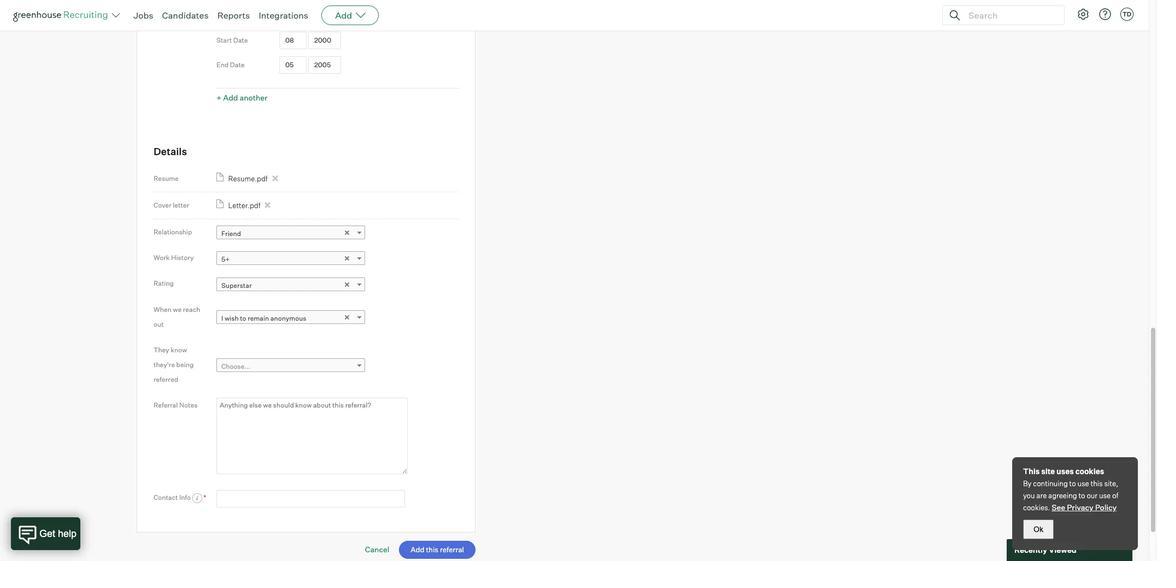 Task type: describe. For each thing, give the bounding box(es) containing it.
history
[[171, 254, 194, 262]]

superstar link
[[216, 278, 365, 293]]

friend link
[[216, 226, 365, 242]]

continuing
[[1033, 479, 1068, 488]]

rating
[[154, 280, 174, 288]]

add inside education element
[[223, 93, 238, 102]]

site,
[[1104, 479, 1118, 488]]

Search text field
[[966, 7, 1054, 23]]

reach
[[183, 305, 200, 314]]

i wish to remain anonymous link
[[216, 311, 365, 327]]

of
[[1112, 491, 1119, 500]]

details
[[154, 146, 187, 158]]

add inside popup button
[[335, 10, 352, 21]]

candidates
[[162, 10, 209, 21]]

they're
[[154, 361, 175, 369]]

Referral Notes text field
[[216, 398, 408, 474]]

td button
[[1121, 8, 1134, 21]]

site
[[1041, 467, 1055, 476]]

contact info
[[154, 493, 192, 502]]

ok button
[[1023, 520, 1054, 540]]

5+
[[221, 256, 230, 264]]

*
[[204, 493, 206, 502]]

friend
[[221, 230, 241, 238]]

td
[[1123, 10, 1132, 18]]

cancel link
[[365, 545, 389, 554]]

0 horizontal spatial use
[[1078, 479, 1089, 488]]

end date
[[216, 61, 245, 69]]

another
[[240, 93, 268, 102]]

cookies
[[1076, 467, 1104, 476]]

this site uses cookies
[[1023, 467, 1104, 476]]

i
[[221, 315, 223, 323]]

choose...
[[221, 362, 251, 371]]

this
[[1091, 479, 1103, 488]]

engineering link
[[279, 8, 428, 24]]

to for use
[[1070, 479, 1076, 488]]

uses
[[1057, 467, 1074, 476]]

by
[[1023, 479, 1032, 488]]

+ add another
[[216, 93, 268, 102]]

our
[[1087, 491, 1098, 500]]

work history
[[154, 254, 194, 262]]

being
[[176, 361, 194, 369]]

yyyy text field for start date
[[308, 32, 341, 49]]

out
[[154, 320, 164, 328]]

2 horizontal spatial to
[[1079, 491, 1085, 500]]

info
[[179, 493, 191, 502]]

resume
[[154, 174, 179, 183]]

letter
[[173, 201, 189, 209]]

i wish to remain anonymous
[[221, 315, 306, 323]]

discipline
[[216, 12, 247, 20]]

cookies.
[[1023, 503, 1050, 512]]

cover letter
[[154, 201, 189, 209]]

we
[[173, 305, 182, 314]]

see privacy policy link
[[1052, 503, 1117, 512]]

superstar
[[221, 281, 252, 290]]

date for end date
[[230, 61, 245, 69]]

configure image
[[1077, 8, 1090, 21]]



Task type: locate. For each thing, give the bounding box(es) containing it.
1 mm text field from the top
[[279, 32, 307, 49]]

date right end on the top of the page
[[230, 61, 245, 69]]

relationship
[[154, 228, 192, 236]]

None submit
[[399, 541, 476, 559]]

choose... link
[[216, 359, 365, 374]]

5+ link
[[216, 252, 365, 268]]

they know they're being referred
[[154, 346, 194, 384]]

date
[[233, 36, 248, 45], [230, 61, 245, 69]]

YYYY text field
[[308, 32, 341, 49], [308, 56, 341, 74]]

add button
[[322, 5, 379, 25]]

1 vertical spatial mm text field
[[279, 56, 307, 74]]

ok
[[1034, 525, 1044, 534]]

0 vertical spatial use
[[1078, 479, 1089, 488]]

anonymous
[[271, 315, 306, 323]]

0 vertical spatial mm text field
[[279, 32, 307, 49]]

td button
[[1118, 5, 1136, 23]]

referred
[[154, 375, 178, 384]]

0 vertical spatial date
[[233, 36, 248, 45]]

work
[[154, 254, 170, 262]]

start date
[[216, 36, 248, 45]]

engineering
[[284, 12, 322, 20]]

referral notes
[[154, 401, 198, 409]]

add right engineering
[[335, 10, 352, 21]]

add
[[335, 10, 352, 21], [223, 93, 238, 102]]

to right wish
[[240, 315, 246, 323]]

policy
[[1095, 503, 1117, 512]]

1 vertical spatial date
[[230, 61, 245, 69]]

integrations
[[259, 10, 308, 21]]

recently
[[1015, 546, 1047, 555]]

viewed
[[1049, 546, 1077, 555]]

date for start date
[[233, 36, 248, 45]]

use
[[1078, 479, 1089, 488], [1099, 491, 1111, 500]]

end
[[216, 61, 229, 69]]

2 vertical spatial to
[[1079, 491, 1085, 500]]

mm text field for end date
[[279, 56, 307, 74]]

add right +
[[223, 93, 238, 102]]

1 vertical spatial use
[[1099, 491, 1111, 500]]

education element
[[216, 0, 459, 106]]

are
[[1037, 491, 1047, 500]]

1 vertical spatial yyyy text field
[[308, 56, 341, 74]]

+
[[216, 93, 222, 102]]

to down the uses
[[1070, 479, 1076, 488]]

candidates link
[[162, 10, 209, 21]]

privacy
[[1067, 503, 1094, 512]]

they
[[154, 346, 169, 354]]

to inside i wish to remain anonymous link
[[240, 315, 246, 323]]

MM text field
[[279, 32, 307, 49], [279, 56, 307, 74]]

None text field
[[216, 490, 405, 508]]

see privacy policy
[[1052, 503, 1117, 512]]

see
[[1052, 503, 1065, 512]]

2 mm text field from the top
[[279, 56, 307, 74]]

0 vertical spatial yyyy text field
[[308, 32, 341, 49]]

reports link
[[217, 10, 250, 21]]

use left of
[[1099, 491, 1111, 500]]

date right the "start"
[[233, 36, 248, 45]]

referral
[[154, 401, 178, 409]]

notes
[[179, 401, 198, 409]]

agreeing
[[1049, 491, 1077, 500]]

0 horizontal spatial add
[[223, 93, 238, 102]]

integrations link
[[259, 10, 308, 21]]

0 vertical spatial to
[[240, 315, 246, 323]]

by continuing to use this site, you are agreeing to our use of cookies.
[[1023, 479, 1119, 512]]

when we reach out
[[154, 305, 200, 328]]

to
[[240, 315, 246, 323], [1070, 479, 1076, 488], [1079, 491, 1085, 500]]

mm text field for start date
[[279, 32, 307, 49]]

jobs link
[[133, 10, 153, 21]]

1 horizontal spatial use
[[1099, 491, 1111, 500]]

this
[[1023, 467, 1040, 476]]

know
[[171, 346, 187, 354]]

greenhouse recruiting image
[[13, 9, 112, 22]]

1 horizontal spatial to
[[1070, 479, 1076, 488]]

use left 'this'
[[1078, 479, 1089, 488]]

1 vertical spatial to
[[1070, 479, 1076, 488]]

to for remain
[[240, 315, 246, 323]]

when
[[154, 305, 171, 314]]

wish
[[225, 315, 239, 323]]

0 horizontal spatial to
[[240, 315, 246, 323]]

cancel
[[365, 545, 389, 554]]

remain
[[248, 315, 269, 323]]

cover
[[154, 201, 171, 209]]

yyyy text field for end date
[[308, 56, 341, 74]]

+ add another link
[[216, 93, 268, 102]]

1 yyyy text field from the top
[[308, 32, 341, 49]]

1 horizontal spatial add
[[335, 10, 352, 21]]

to left our
[[1079, 491, 1085, 500]]

resume.pdf
[[228, 174, 268, 183]]

2 yyyy text field from the top
[[308, 56, 341, 74]]

jobs
[[133, 10, 153, 21]]

1 vertical spatial add
[[223, 93, 238, 102]]

contact
[[154, 493, 178, 502]]

reports
[[217, 10, 250, 21]]

0 vertical spatial add
[[335, 10, 352, 21]]

you
[[1023, 491, 1035, 500]]

letter.pdf
[[228, 201, 260, 210]]

recently viewed
[[1015, 546, 1077, 555]]

start
[[216, 36, 232, 45]]



Task type: vqa. For each thing, say whether or not it's contained in the screenshot.
the rightmost a
no



